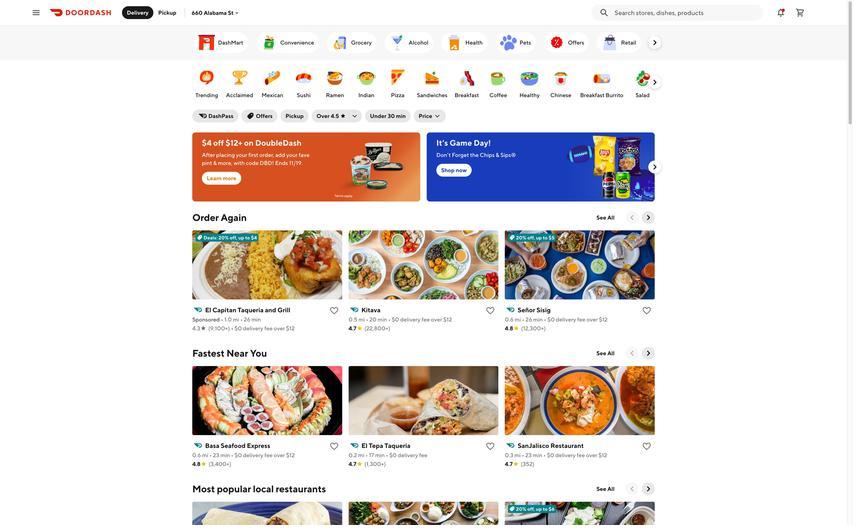 Task type: describe. For each thing, give the bounding box(es) containing it.
• up '(22,800+)'
[[388, 316, 391, 323]]

Store search: begin typing to search for stores available on DoorDash text field
[[615, 8, 758, 17]]

0.5
[[349, 316, 357, 323]]

$5
[[549, 235, 555, 240]]

min for el tepa taqueria
[[375, 452, 385, 458]]

deals:
[[204, 235, 217, 240]]

el capitan taqueria and grill
[[205, 306, 290, 314]]

see all link for you
[[592, 347, 619, 360]]

to for 20% off, up to $6
[[543, 506, 548, 512]]

click to add this store to your saved list image for capitan
[[329, 306, 339, 316]]

1 all from the top
[[607, 214, 615, 221]]

mi for sanjalisco restaurant
[[514, 452, 521, 458]]

over 4.5
[[317, 113, 339, 119]]

health link
[[441, 32, 487, 53]]

4.3
[[192, 325, 200, 332]]

shop
[[441, 167, 455, 173]]

fastest near you link
[[192, 347, 267, 360]]

grocery
[[351, 39, 372, 46]]

0.2 mi • 17 min • $​0 delivery fee
[[349, 452, 427, 458]]

fee for kitava
[[422, 316, 430, 323]]

taqueria for tepa
[[385, 442, 410, 449]]

fastest near you
[[192, 347, 267, 359]]

alcohol
[[409, 39, 428, 46]]

$4 off $12+ on doubledash after placing your first order, add your fave pint & more, with code dbd! ends 11/19.
[[202, 138, 310, 166]]

23 for basa
[[213, 452, 219, 458]]

660 alabama st button
[[192, 9, 240, 16]]

660 alabama st
[[192, 9, 234, 16]]

pickup for the leftmost pickup "button"
[[158, 9, 176, 16]]

el tepa taqueria
[[361, 442, 410, 449]]

1 see all link from the top
[[592, 211, 619, 224]]

sanjalisco restaurant
[[518, 442, 584, 449]]

off
[[213, 138, 224, 148]]

order again
[[192, 212, 247, 223]]

23 for sanjalisco
[[525, 452, 532, 458]]

basa
[[205, 442, 219, 449]]

• left 1.0
[[221, 316, 223, 323]]

kitava
[[361, 306, 381, 314]]

previous button of carousel image for order again
[[628, 214, 636, 222]]

mexican
[[262, 92, 283, 98]]

sponsored
[[192, 316, 220, 323]]

on
[[244, 138, 254, 148]]

$12 for basa seafood express
[[286, 452, 295, 458]]

over for sanjalisco restaurant
[[586, 452, 597, 458]]

restaurants
[[276, 483, 326, 495]]

30
[[388, 113, 395, 119]]

near
[[226, 347, 248, 359]]

& inside it's game day! don't forget the chips & sips®
[[496, 152, 499, 158]]

0 items, open order cart image
[[795, 8, 805, 17]]

$​0 for sanjalisco restaurant
[[547, 452, 554, 458]]

shop now button
[[436, 164, 472, 177]]

0.3
[[505, 452, 513, 458]]

over for basa seafood express
[[274, 452, 285, 458]]

el for el tepa taqueria
[[361, 442, 367, 449]]

sanjalisco
[[518, 442, 549, 449]]

indian
[[358, 92, 374, 98]]

coffee
[[489, 92, 507, 98]]

el for el capitan taqueria and grill
[[205, 306, 211, 314]]

dbd!
[[260, 160, 274, 166]]

min for sanjalisco restaurant
[[533, 452, 542, 458]]

alabama
[[204, 9, 227, 16]]

seafood
[[221, 442, 246, 449]]

health image
[[444, 33, 464, 52]]

see for you
[[596, 350, 606, 356]]

ramen
[[326, 92, 344, 98]]

4.7 for order again
[[349, 325, 356, 332]]

all for you
[[607, 350, 615, 356]]

• down basa
[[209, 452, 212, 458]]

0.2
[[349, 452, 357, 458]]

alcohol link
[[385, 32, 433, 53]]

• down señor
[[522, 316, 524, 323]]

off, for 20% off, up to $6
[[527, 506, 535, 512]]

delivery for basa seafood express
[[243, 452, 263, 458]]

capitan
[[212, 306, 236, 314]]

to for 20% off, up to $5
[[543, 235, 548, 240]]

order,
[[259, 152, 274, 158]]

over 4.5 button
[[312, 110, 362, 122]]

4.8 for basa seafood express
[[192, 461, 201, 467]]

learn
[[207, 175, 222, 181]]

next button of carousel image for most popular local restaurants
[[644, 485, 652, 493]]

1.0
[[224, 316, 232, 323]]

señor
[[518, 306, 535, 314]]

acclaimed link
[[224, 64, 255, 101]]

$​0 for el tepa taqueria
[[389, 452, 397, 458]]

most
[[192, 483, 215, 495]]

grocery link
[[327, 32, 377, 53]]

dashmart image
[[197, 33, 216, 52]]

up for 20% off, up to $5
[[536, 235, 542, 240]]

1 vertical spatial $4
[[251, 235, 257, 240]]

off, for 20% off, up to $5
[[527, 235, 535, 240]]

dashpass
[[208, 113, 233, 119]]

min up • $0 delivery fee over $12
[[251, 316, 261, 323]]

learn more
[[207, 175, 236, 181]]

1 see all from the top
[[596, 214, 615, 221]]

click to add this store to your saved list image for taqueria
[[486, 442, 495, 451]]

after
[[202, 152, 215, 158]]

restaurant
[[550, 442, 584, 449]]

under
[[370, 113, 386, 119]]

& inside $4 off $12+ on doubledash after placing your first order, add your fave pint & more, with code dbd! ends 11/19.
[[213, 160, 217, 166]]

sisig
[[537, 306, 551, 314]]

(352)
[[521, 461, 534, 467]]

$4 inside $4 off $12+ on doubledash after placing your first order, add your fave pint & more, with code dbd! ends 11/19.
[[202, 138, 212, 148]]

previous button of carousel image
[[628, 349, 636, 357]]

fee for señor sisig
[[577, 316, 585, 323]]

trending link
[[193, 64, 220, 101]]

4.5
[[331, 113, 339, 119]]

convenience
[[280, 39, 314, 46]]

order
[[192, 212, 219, 223]]

min for basa seafood express
[[220, 452, 230, 458]]

pets link
[[496, 32, 536, 53]]

20
[[369, 316, 377, 323]]

pizza
[[391, 92, 404, 98]]

more
[[223, 175, 236, 181]]

offers inside offers button
[[256, 113, 273, 119]]

the
[[470, 152, 479, 158]]

0.3 mi • 23 min • $​0 delivery fee over $12
[[505, 452, 607, 458]]

see all link for local
[[592, 482, 619, 495]]

with
[[234, 160, 245, 166]]

11/19.
[[289, 160, 303, 166]]

4.7 for fastest near you
[[349, 461, 356, 467]]

$12 for señor sisig
[[599, 316, 608, 323]]

open menu image
[[31, 8, 41, 17]]

pint
[[202, 160, 212, 166]]

over for kitava
[[431, 316, 442, 323]]

4.8 for señor sisig
[[505, 325, 513, 332]]

next button of carousel image for fastest near you
[[644, 349, 652, 357]]

under 30 min button
[[365, 110, 411, 122]]

$​0 for señor sisig
[[547, 316, 555, 323]]

delivery
[[127, 9, 149, 16]]

retail
[[621, 39, 636, 46]]

delivery for sanjalisco restaurant
[[555, 452, 576, 458]]

off, down again
[[230, 235, 237, 240]]

previous button of carousel image for most popular local restaurants
[[628, 485, 636, 493]]

(3,400+)
[[209, 461, 231, 467]]

0 horizontal spatial pickup button
[[153, 6, 181, 19]]

4.7 down 0.3
[[505, 461, 513, 467]]

fastest
[[192, 347, 225, 359]]

pets image
[[499, 33, 518, 52]]

ends
[[275, 160, 288, 166]]

more,
[[218, 160, 232, 166]]

• $0 delivery fee over $12
[[230, 325, 295, 332]]

fee for el tepa taqueria
[[419, 452, 427, 458]]

order again link
[[192, 211, 247, 224]]

burrito
[[606, 92, 623, 98]]

deals: 20% off, up to $4
[[204, 235, 257, 240]]

dashmart
[[218, 39, 243, 46]]



Task type: vqa. For each thing, say whether or not it's contained in the screenshot.
"Basa Seafood Express"
yes



Task type: locate. For each thing, give the bounding box(es) containing it.
2 vertical spatial all
[[607, 486, 615, 492]]

• down sanjalisco restaurant
[[543, 452, 546, 458]]

$​0 for kitava
[[392, 316, 399, 323]]

$0
[[235, 325, 242, 332]]

breakfast for breakfast
[[455, 92, 479, 98]]

1 horizontal spatial 0.6
[[505, 316, 514, 323]]

1 horizontal spatial your
[[286, 152, 298, 158]]

1 vertical spatial 0.6
[[192, 452, 201, 458]]

mi right 0.3
[[514, 452, 521, 458]]

1 23 from the left
[[213, 452, 219, 458]]

1 vertical spatial offers
[[256, 113, 273, 119]]

$12 for sanjalisco restaurant
[[598, 452, 607, 458]]

catering image
[[652, 33, 671, 52]]

see all for local
[[596, 486, 615, 492]]

1 see from the top
[[596, 214, 606, 221]]

20% for 20% off, up to $6
[[516, 506, 526, 512]]

0 vertical spatial see all
[[596, 214, 615, 221]]

placing
[[216, 152, 235, 158]]

min inside button
[[396, 113, 406, 119]]

2 see all from the top
[[596, 350, 615, 356]]

forget
[[452, 152, 469, 158]]

• down seafood
[[231, 452, 233, 458]]

0 vertical spatial $4
[[202, 138, 212, 148]]

min down sanjalisco
[[533, 452, 542, 458]]

breakfast burrito
[[580, 92, 623, 98]]

2 horizontal spatial click to add this store to your saved list image
[[642, 442, 651, 451]]

express
[[247, 442, 270, 449]]

offers
[[568, 39, 584, 46], [256, 113, 273, 119]]

2 previous button of carousel image from the top
[[628, 485, 636, 493]]

23
[[213, 452, 219, 458], [525, 452, 532, 458]]

4.7 down 0.5
[[349, 325, 356, 332]]

see all link
[[592, 211, 619, 224], [592, 347, 619, 360], [592, 482, 619, 495]]

all for local
[[607, 486, 615, 492]]

0 vertical spatial all
[[607, 214, 615, 221]]

0 horizontal spatial your
[[236, 152, 247, 158]]

2 vertical spatial see all link
[[592, 482, 619, 495]]

breakfast
[[455, 92, 479, 98], [580, 92, 604, 98]]

3 see all from the top
[[596, 486, 615, 492]]

min
[[396, 113, 406, 119], [251, 316, 261, 323], [378, 316, 387, 323], [533, 316, 543, 323], [220, 452, 230, 458], [375, 452, 385, 458], [533, 452, 542, 458]]

delivery for el tepa taqueria
[[398, 452, 418, 458]]

up for 20% off, up to $6
[[536, 506, 542, 512]]

1 your from the left
[[236, 152, 247, 158]]

0.6 mi • 26 min • $​0 delivery fee over $12
[[505, 316, 608, 323]]

fave
[[299, 152, 310, 158]]

mi for el tepa taqueria
[[358, 452, 364, 458]]

price
[[419, 113, 432, 119]]

0 horizontal spatial &
[[213, 160, 217, 166]]

$​0 right 20
[[392, 316, 399, 323]]

26 down señor
[[526, 316, 532, 323]]

offers image
[[547, 33, 566, 52]]

1 vertical spatial taqueria
[[385, 442, 410, 449]]

(9,100+)
[[208, 325, 230, 332]]

mi for señor sisig
[[515, 316, 521, 323]]

$​0
[[392, 316, 399, 323], [547, 316, 555, 323], [235, 452, 242, 458], [389, 452, 397, 458], [547, 452, 554, 458]]

26 down el capitan taqueria and grill
[[244, 316, 250, 323]]

sandwiches
[[417, 92, 447, 98]]

3 see all link from the top
[[592, 482, 619, 495]]

2 23 from the left
[[525, 452, 532, 458]]

taqueria for capitan
[[238, 306, 264, 314]]

3 click to add this store to your saved list image from the left
[[642, 442, 651, 451]]

mi right 1.0
[[233, 316, 239, 323]]

0 horizontal spatial 23
[[213, 452, 219, 458]]

$​0 down the basa seafood express
[[235, 452, 242, 458]]

1 click to add this store to your saved list image from the left
[[329, 442, 339, 451]]

pickup button down sushi
[[281, 110, 309, 122]]

click to add this store to your saved list image
[[329, 442, 339, 451], [486, 442, 495, 451], [642, 442, 651, 451]]

mi right 0.2
[[358, 452, 364, 458]]

min right 20
[[378, 316, 387, 323]]

fee for sanjalisco restaurant
[[577, 452, 585, 458]]

2 your from the left
[[286, 152, 298, 158]]

pickup button
[[153, 6, 181, 19], [281, 110, 309, 122]]

see for local
[[596, 486, 606, 492]]

0 horizontal spatial taqueria
[[238, 306, 264, 314]]

1 horizontal spatial click to add this store to your saved list image
[[486, 306, 495, 316]]

chinese
[[550, 92, 571, 98]]

$​0 down the sisig
[[547, 316, 555, 323]]

1 horizontal spatial 26
[[526, 316, 532, 323]]

your up 11/19.
[[286, 152, 298, 158]]

shop now
[[441, 167, 467, 173]]

previous button of carousel image
[[628, 214, 636, 222], [628, 485, 636, 493]]

taqueria up 0.2 mi • 17 min • $​0 delivery fee
[[385, 442, 410, 449]]

1 horizontal spatial 23
[[525, 452, 532, 458]]

$12
[[443, 316, 452, 323], [599, 316, 608, 323], [286, 325, 295, 332], [286, 452, 295, 458], [598, 452, 607, 458]]

0 vertical spatial &
[[496, 152, 499, 158]]

1 horizontal spatial click to add this store to your saved list image
[[486, 442, 495, 451]]

0 vertical spatial see
[[596, 214, 606, 221]]

grocery image
[[330, 33, 349, 52]]

$12+
[[226, 138, 242, 148]]

convenience image
[[259, 33, 279, 52]]

breakfast left coffee
[[455, 92, 479, 98]]

under 30 min
[[370, 113, 406, 119]]

1 horizontal spatial $4
[[251, 235, 257, 240]]

0 vertical spatial 0.6
[[505, 316, 514, 323]]

now
[[456, 167, 467, 173]]

min for señor sisig
[[533, 316, 543, 323]]

pickup right delivery
[[158, 9, 176, 16]]

2 vertical spatial see all
[[596, 486, 615, 492]]

3 click to add this store to your saved list image from the left
[[642, 306, 651, 316]]

first
[[248, 152, 258, 158]]

• left $0
[[231, 325, 233, 332]]

1 horizontal spatial taqueria
[[385, 442, 410, 449]]

0 vertical spatial 4.8
[[505, 325, 513, 332]]

$​0 for basa seafood express
[[235, 452, 242, 458]]

4.8 left (3,400+) at the bottom
[[192, 461, 201, 467]]

1 horizontal spatial el
[[361, 442, 367, 449]]

pickup for the rightmost pickup "button"
[[285, 113, 304, 119]]

1 vertical spatial previous button of carousel image
[[628, 485, 636, 493]]

1 vertical spatial pickup
[[285, 113, 304, 119]]

1 vertical spatial &
[[213, 160, 217, 166]]

pickup down sushi
[[285, 113, 304, 119]]

el
[[205, 306, 211, 314], [361, 442, 367, 449]]

0 horizontal spatial breakfast
[[455, 92, 479, 98]]

sips®
[[500, 152, 516, 158]]

0 horizontal spatial 0.6
[[192, 452, 201, 458]]

most popular local restaurants
[[192, 483, 326, 495]]

sushi
[[297, 92, 311, 98]]

2 all from the top
[[607, 350, 615, 356]]

learn more button
[[202, 172, 241, 185]]

fee for basa seafood express
[[264, 452, 273, 458]]

local
[[253, 483, 274, 495]]

(12,300+)
[[521, 325, 546, 332]]

• left 20
[[366, 316, 368, 323]]

offers right the offers image
[[568, 39, 584, 46]]

taqueria
[[238, 306, 264, 314], [385, 442, 410, 449]]

1 vertical spatial see all
[[596, 350, 615, 356]]

taqueria left and
[[238, 306, 264, 314]]

1 horizontal spatial &
[[496, 152, 499, 158]]

& right pint
[[213, 160, 217, 166]]

up down again
[[238, 235, 244, 240]]

señor sisig
[[518, 306, 551, 314]]

click to add this store to your saved list image for sisig
[[642, 306, 651, 316]]

• down the sisig
[[544, 316, 546, 323]]

2 breakfast from the left
[[580, 92, 604, 98]]

4.7
[[349, 325, 356, 332], [349, 461, 356, 467], [505, 461, 513, 467]]

1 vertical spatial see
[[596, 350, 606, 356]]

retail image
[[600, 33, 619, 52]]

fee
[[422, 316, 430, 323], [577, 316, 585, 323], [264, 325, 273, 332], [264, 452, 273, 458], [419, 452, 427, 458], [577, 452, 585, 458]]

0 vertical spatial el
[[205, 306, 211, 314]]

20% left $6
[[516, 506, 526, 512]]

offers down mexican
[[256, 113, 273, 119]]

min up (12,300+)
[[533, 316, 543, 323]]

0 horizontal spatial el
[[205, 306, 211, 314]]

23 up (3,400+) at the bottom
[[213, 452, 219, 458]]

0 horizontal spatial pickup
[[158, 9, 176, 16]]

1 vertical spatial el
[[361, 442, 367, 449]]

min right the 17
[[375, 452, 385, 458]]

over for señor sisig
[[587, 316, 598, 323]]

20% off, up to $6
[[516, 506, 555, 512]]

1 26 from the left
[[244, 316, 250, 323]]

it's game day! don't forget the chips & sips®
[[436, 138, 516, 158]]

your up "with"
[[236, 152, 247, 158]]

next button of carousel image for order again
[[644, 214, 652, 222]]

notification bell image
[[776, 8, 786, 17]]

offers inside offers link
[[568, 39, 584, 46]]

0 horizontal spatial $4
[[202, 138, 212, 148]]

20% for 20% off, up to $5
[[516, 235, 526, 240]]

mi
[[233, 316, 239, 323], [359, 316, 365, 323], [515, 316, 521, 323], [202, 452, 208, 458], [358, 452, 364, 458], [514, 452, 521, 458]]

17
[[369, 452, 374, 458]]

• down el tepa taqueria
[[386, 452, 388, 458]]

0 horizontal spatial 26
[[244, 316, 250, 323]]

0 horizontal spatial click to add this store to your saved list image
[[329, 306, 339, 316]]

breakfast for breakfast burrito
[[580, 92, 604, 98]]

breakfast left burrito
[[580, 92, 604, 98]]

20% right deals:
[[218, 235, 229, 240]]

0 vertical spatial taqueria
[[238, 306, 264, 314]]

0 vertical spatial see all link
[[592, 211, 619, 224]]

offers link
[[544, 32, 589, 53]]

2 26 from the left
[[526, 316, 532, 323]]

$​0 down sanjalisco restaurant
[[547, 452, 554, 458]]

game
[[450, 138, 472, 148]]

&
[[496, 152, 499, 158], [213, 160, 217, 166]]

1 horizontal spatial pickup
[[285, 113, 304, 119]]

0 horizontal spatial 4.8
[[192, 461, 201, 467]]

• up $0
[[240, 316, 243, 323]]

min for kitava
[[378, 316, 387, 323]]

trending
[[195, 92, 218, 98]]

off, left $5
[[527, 235, 535, 240]]

0 horizontal spatial offers
[[256, 113, 273, 119]]

pickup button right delivery
[[153, 6, 181, 19]]

0 vertical spatial pickup button
[[153, 6, 181, 19]]

salad
[[636, 92, 650, 98]]

$6
[[549, 506, 555, 512]]

see all for you
[[596, 350, 615, 356]]

pets
[[520, 39, 531, 46]]

1 breakfast from the left
[[455, 92, 479, 98]]

0 vertical spatial pickup
[[158, 9, 176, 16]]

basa seafood express
[[205, 442, 270, 449]]

off, left $6
[[527, 506, 535, 512]]

health
[[465, 39, 483, 46]]

• up (352)
[[522, 452, 524, 458]]

2 see from the top
[[596, 350, 606, 356]]

and
[[265, 306, 276, 314]]

delivery for señor sisig
[[556, 316, 576, 323]]

to left $5
[[543, 235, 548, 240]]

0 vertical spatial offers
[[568, 39, 584, 46]]

1 click to add this store to your saved list image from the left
[[329, 306, 339, 316]]

up left $5
[[536, 235, 542, 240]]

2 click to add this store to your saved list image from the left
[[486, 306, 495, 316]]

price button
[[414, 110, 446, 122]]

1 vertical spatial 4.8
[[192, 461, 201, 467]]

st
[[228, 9, 234, 16]]

1 horizontal spatial 4.8
[[505, 325, 513, 332]]

popular
[[217, 483, 251, 495]]

0 vertical spatial previous button of carousel image
[[628, 214, 636, 222]]

chips
[[480, 152, 495, 158]]

mi right 0.5
[[359, 316, 365, 323]]

•
[[221, 316, 223, 323], [240, 316, 243, 323], [366, 316, 368, 323], [388, 316, 391, 323], [522, 316, 524, 323], [544, 316, 546, 323], [231, 325, 233, 332], [209, 452, 212, 458], [231, 452, 233, 458], [366, 452, 368, 458], [386, 452, 388, 458], [522, 452, 524, 458], [543, 452, 546, 458]]

el left tepa
[[361, 442, 367, 449]]

retail link
[[597, 32, 641, 53]]

mi down basa
[[202, 452, 208, 458]]

& right chips
[[496, 152, 499, 158]]

0.6 for señor sisig
[[505, 316, 514, 323]]

2 click to add this store to your saved list image from the left
[[486, 442, 495, 451]]

next button of carousel image
[[651, 78, 659, 86]]

don't
[[436, 152, 451, 158]]

dashpass button
[[192, 110, 238, 122]]

delivery for kitava
[[400, 316, 420, 323]]

0.6
[[505, 316, 514, 323], [192, 452, 201, 458]]

mi down señor
[[515, 316, 521, 323]]

el up "sponsored"
[[205, 306, 211, 314]]

next button of carousel image
[[651, 39, 659, 47], [651, 163, 659, 171], [644, 214, 652, 222], [644, 349, 652, 357], [644, 485, 652, 493]]

1 previous button of carousel image from the top
[[628, 214, 636, 222]]

4.8 left (12,300+)
[[505, 325, 513, 332]]

to left $6
[[543, 506, 548, 512]]

$​0 down el tepa taqueria
[[389, 452, 397, 458]]

4.7 down 0.2
[[349, 461, 356, 467]]

day!
[[474, 138, 491, 148]]

tepa
[[369, 442, 383, 449]]

click to add this store to your saved list image for express
[[329, 442, 339, 451]]

0 horizontal spatial click to add this store to your saved list image
[[329, 442, 339, 451]]

0.6 mi • 23 min • $​0 delivery fee over $12
[[192, 452, 295, 458]]

20% left $5
[[516, 235, 526, 240]]

1 horizontal spatial breakfast
[[580, 92, 604, 98]]

click to add this store to your saved list image
[[329, 306, 339, 316], [486, 306, 495, 316], [642, 306, 651, 316]]

23 up (352)
[[525, 452, 532, 458]]

mi for basa seafood express
[[202, 452, 208, 458]]

2 horizontal spatial click to add this store to your saved list image
[[642, 306, 651, 316]]

again
[[221, 212, 247, 223]]

delivery
[[400, 316, 420, 323], [556, 316, 576, 323], [243, 325, 263, 332], [243, 452, 263, 458], [398, 452, 418, 458], [555, 452, 576, 458]]

mi for kitava
[[359, 316, 365, 323]]

1 vertical spatial pickup button
[[281, 110, 309, 122]]

1 horizontal spatial offers
[[568, 39, 584, 46]]

2 see all link from the top
[[592, 347, 619, 360]]

1 vertical spatial see all link
[[592, 347, 619, 360]]

grill
[[277, 306, 290, 314]]

$12 for kitava
[[443, 316, 452, 323]]

20% off, up to $5
[[516, 235, 555, 240]]

min up (3,400+) at the bottom
[[220, 452, 230, 458]]

alcohol image
[[388, 33, 407, 52]]

to down again
[[245, 235, 250, 240]]

0.6 for basa seafood express
[[192, 452, 201, 458]]

up left $6
[[536, 506, 542, 512]]

min right 30
[[396, 113, 406, 119]]

3 all from the top
[[607, 486, 615, 492]]

3 see from the top
[[596, 486, 606, 492]]

1 horizontal spatial pickup button
[[281, 110, 309, 122]]

2 vertical spatial see
[[596, 486, 606, 492]]

offers button
[[241, 110, 277, 122]]

(22,800+)
[[364, 325, 390, 332]]

1 vertical spatial all
[[607, 350, 615, 356]]

• left the 17
[[366, 452, 368, 458]]



